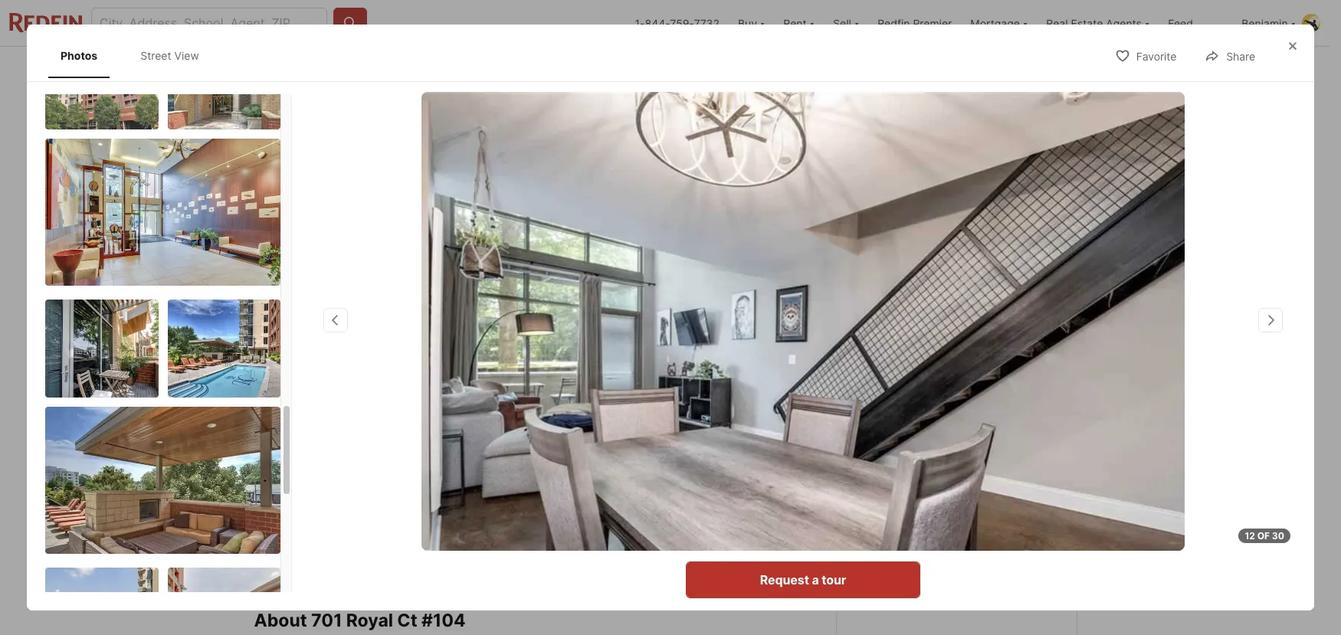 Task type: locate. For each thing, give the bounding box(es) containing it.
a
[[965, 503, 972, 518], [941, 552, 948, 568], [812, 572, 819, 588]]

tab list containing photos
[[45, 34, 227, 78]]

1-
[[635, 16, 645, 30]]

30 photos
[[997, 373, 1050, 386]]

1 horizontal spatial 701
[[311, 610, 342, 631]]

#104 for contact 701 royal ct #104
[[1015, 453, 1053, 472]]

feed button
[[1159, 0, 1233, 46]]

0 horizontal spatial #104
[[329, 427, 358, 443]]

701 for about 701 royal ct #104
[[311, 610, 342, 631]]

user photo image
[[1302, 14, 1320, 32]]

tab
[[254, 50, 352, 87], [352, 50, 433, 87], [433, 50, 488, 87], [488, 50, 568, 87], [568, 50, 639, 87], [639, 50, 762, 87]]

1 horizontal spatial #104
[[421, 610, 466, 631]]

1 vertical spatial 701
[[919, 453, 946, 472]]

request a tour button
[[855, 492, 1058, 529], [686, 562, 920, 599]]

beds
[[388, 480, 417, 495]]

#104
[[329, 427, 358, 443], [1015, 453, 1053, 472], [421, 610, 466, 631]]

1 vertical spatial #104
[[1015, 453, 1053, 472]]

28202
[[447, 427, 484, 443]]

0 horizontal spatial request
[[760, 572, 809, 588]]

701 right about
[[311, 610, 342, 631]]

0986
[[983, 595, 1015, 610]]

a inside button
[[941, 552, 948, 568]]

request a tour
[[913, 503, 1000, 518], [760, 572, 846, 588]]

ct
[[312, 427, 326, 443], [994, 453, 1011, 472], [397, 610, 417, 631]]

0 horizontal spatial 701
[[254, 427, 274, 443]]

701 for contact 701 royal ct #104
[[919, 453, 946, 472]]

map entry image
[[735, 426, 811, 503]]

1 horizontal spatial royal
[[346, 610, 393, 631]]

1 horizontal spatial ct
[[397, 610, 417, 631]]

send a message button
[[855, 541, 1058, 578]]

1 vertical spatial request
[[760, 572, 809, 588]]

2 vertical spatial 701
[[311, 610, 342, 631]]

3 tab from the left
[[433, 50, 488, 87]]

tab list
[[45, 34, 227, 78], [254, 47, 774, 87]]

1 vertical spatial request a tour
[[760, 572, 846, 588]]

share button
[[1192, 40, 1268, 71]]

1 horizontal spatial 30
[[1272, 530, 1284, 542]]

redfin premier button
[[868, 0, 961, 46]]

701 royal ct #104 charlotte , nc 28202
[[254, 427, 484, 443]]

request
[[913, 503, 962, 518], [760, 572, 809, 588]]

0 vertical spatial 701
[[254, 427, 274, 443]]

0 vertical spatial 30
[[997, 373, 1012, 386]]

favorite
[[1136, 50, 1177, 63]]

favorite button
[[1102, 40, 1190, 71]]

0 horizontal spatial a
[[812, 572, 819, 588]]

send a message
[[908, 552, 1005, 568]]

in
[[284, 533, 292, 545]]

12
[[1245, 530, 1255, 542]]

1 horizontal spatial a
[[941, 552, 948, 568]]

0 vertical spatial ct
[[312, 427, 326, 443]]

2 vertical spatial royal
[[346, 610, 393, 631]]

2 horizontal spatial ct
[[994, 453, 1011, 472]]

0 horizontal spatial royal
[[278, 427, 309, 443]]

royal
[[278, 427, 309, 443], [949, 453, 990, 472], [346, 610, 393, 631]]

1 vertical spatial 30
[[1272, 530, 1284, 542]]

street view tab
[[128, 37, 211, 75]]

1 horizontal spatial tab list
[[254, 47, 774, 87]]

message
[[951, 552, 1005, 568]]

701 up $2,200 at the left bottom of the page
[[254, 427, 274, 443]]

baths
[[454, 480, 487, 495]]

2 vertical spatial ct
[[397, 610, 417, 631]]

photos
[[1014, 373, 1050, 386]]

6 tab from the left
[[639, 50, 762, 87]]

2 horizontal spatial #104
[[1015, 453, 1053, 472]]

844-
[[645, 16, 670, 30]]

2 vertical spatial #104
[[421, 610, 466, 631]]

0 horizontal spatial 30
[[997, 373, 1012, 386]]

4 tab from the left
[[488, 50, 568, 87]]

0 vertical spatial a
[[965, 503, 972, 518]]

0 horizontal spatial ct
[[312, 427, 326, 443]]

1 vertical spatial tour
[[822, 572, 846, 588]]

2 horizontal spatial 701
[[919, 453, 946, 472]]

0 horizontal spatial request a tour
[[760, 572, 846, 588]]

contact 701 royal ct #104
[[855, 453, 1053, 472]]

request inside dialog
[[760, 572, 809, 588]]

2 horizontal spatial royal
[[949, 453, 990, 472]]

30
[[997, 373, 1012, 386], [1272, 530, 1284, 542]]

2 horizontal spatial a
[[965, 503, 972, 518]]

tour
[[975, 503, 1000, 518], [822, 572, 846, 588]]

0 vertical spatial #104
[[329, 427, 358, 443]]

1 horizontal spatial tour
[[975, 503, 1000, 518]]

tour inside dialog
[[822, 572, 846, 588]]

701 right contact
[[919, 453, 946, 472]]

30 left photos
[[997, 373, 1012, 386]]

30 right of
[[1272, 530, 1284, 542]]

0 horizontal spatial tab list
[[45, 34, 227, 78]]

0 horizontal spatial tour
[[822, 572, 846, 588]]

1 vertical spatial royal
[[949, 453, 990, 472]]

(813)
[[919, 595, 951, 610]]

1 tab from the left
[[254, 50, 352, 87]]

30 inside "button"
[[997, 373, 1012, 386]]

about
[[254, 610, 307, 631]]

price
[[254, 480, 283, 495]]

redfin premier
[[878, 16, 952, 30]]

1 horizontal spatial request a tour
[[913, 503, 1000, 518]]

701
[[254, 427, 274, 443], [919, 453, 946, 472], [311, 610, 342, 631]]

image image
[[45, 31, 158, 129], [167, 31, 281, 129], [254, 90, 830, 407], [836, 90, 1076, 245], [45, 138, 281, 285], [836, 252, 1076, 407], [45, 299, 158, 397], [167, 299, 281, 397], [45, 407, 281, 554]]

a inside dialog
[[812, 572, 819, 588]]

submit search image
[[343, 15, 358, 31]]

1 vertical spatial a
[[941, 552, 948, 568]]

0 vertical spatial request a tour
[[913, 503, 1000, 518]]

about 701 royal ct #104
[[254, 610, 466, 631]]

1 horizontal spatial request
[[913, 503, 962, 518]]

2 vertical spatial a
[[812, 572, 819, 588]]

w/d in unit
[[263, 533, 313, 545]]

1-844-759-7732
[[635, 16, 720, 30]]

1 vertical spatial ct
[[994, 453, 1011, 472]]

0 vertical spatial tour
[[975, 503, 1000, 518]]

tour for top request a tour button
[[975, 503, 1000, 518]]

0 vertical spatial royal
[[278, 427, 309, 443]]

w/d
[[263, 533, 282, 545]]



Task type: describe. For each thing, give the bounding box(es) containing it.
unit
[[295, 533, 313, 545]]

premier
[[913, 16, 952, 30]]

1,104 sq ft
[[524, 456, 568, 495]]

1.5 baths
[[454, 456, 487, 495]]

street
[[140, 49, 171, 62]]

feed
[[1168, 16, 1193, 30]]

(813) 535-0986 button
[[855, 584, 1058, 621]]

request a tour inside dialog
[[760, 572, 846, 588]]

1.5
[[454, 456, 478, 478]]

view
[[174, 49, 199, 62]]

(813) 535-0986 link
[[855, 584, 1058, 621]]

0 vertical spatial request a tour button
[[855, 492, 1058, 529]]

royal for about 701 royal ct #104
[[346, 610, 393, 631]]

30 inside request a tour dialog
[[1272, 530, 1284, 542]]

12 of 30
[[1245, 530, 1284, 542]]

1 vertical spatial request a tour button
[[686, 562, 920, 599]]

request a tour dialog
[[27, 25, 1314, 635]]

30 photos button
[[963, 364, 1063, 395]]

send
[[908, 552, 938, 568]]

royal for contact 701 royal ct #104
[[949, 453, 990, 472]]

ct for contact 701 royal ct #104
[[994, 453, 1011, 472]]

street view
[[140, 49, 199, 62]]

0 vertical spatial request
[[913, 503, 962, 518]]

ft
[[543, 480, 554, 495]]

redfin
[[878, 16, 910, 30]]

of
[[1257, 530, 1270, 542]]

#104 for about 701 royal ct #104
[[421, 610, 466, 631]]

1,104
[[524, 456, 568, 478]]

,
[[418, 427, 422, 443]]

sq
[[524, 480, 539, 495]]

contact
[[855, 453, 915, 472]]

tour for the bottom request a tour button
[[822, 572, 846, 588]]

ct for about 701 royal ct #104
[[397, 610, 417, 631]]

share
[[1226, 50, 1255, 63]]

(813) 535-0986
[[919, 595, 1015, 610]]

535-
[[954, 595, 983, 610]]

5 tab from the left
[[568, 50, 639, 87]]

759-
[[670, 16, 694, 30]]

charlotte
[[364, 427, 418, 443]]

nc
[[425, 427, 443, 443]]

$2,200 price
[[254, 456, 317, 495]]

tab list inside request a tour dialog
[[45, 34, 227, 78]]

City, Address, School, Agent, ZIP search field
[[91, 8, 327, 38]]

701 royal ct #104 image
[[422, 92, 1185, 551]]

$2,200
[[254, 456, 317, 478]]

1-844-759-7732 link
[[635, 16, 720, 30]]

2 tab from the left
[[352, 50, 433, 87]]

photos
[[61, 49, 97, 62]]

photos tab
[[48, 37, 110, 75]]

7732
[[694, 16, 720, 30]]



Task type: vqa. For each thing, say whether or not it's contained in the screenshot.
"Map" region
no



